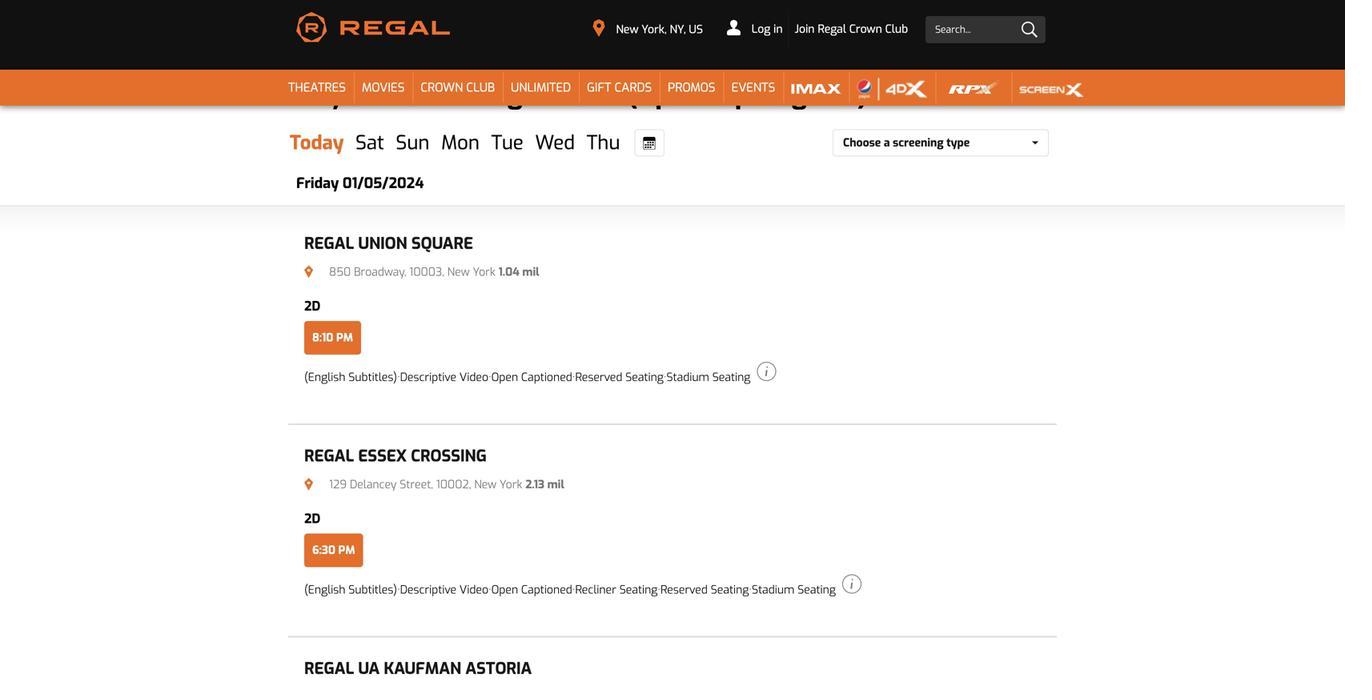 Task type: locate. For each thing, give the bounding box(es) containing it.
showtime details image
[[757, 362, 777, 381], [843, 575, 862, 594]]

york,
[[642, 22, 667, 37]]

regal up 129
[[304, 446, 354, 467]]

york left 2.13
[[500, 477, 523, 492]]

0 vertical spatial dv element
[[400, 370, 489, 385]]

new
[[616, 22, 639, 37], [448, 265, 470, 279], [474, 477, 497, 492]]

0 vertical spatial showtime details image
[[757, 362, 777, 381]]

0 vertical spatial video
[[460, 370, 489, 385]]

today button
[[284, 129, 350, 156]]

2 english from the top
[[308, 583, 346, 598]]

crown
[[850, 22, 883, 36], [421, 80, 463, 96]]

sub-titled element down 8:10 pm link
[[308, 370, 394, 385]]

0 vertical spatial open
[[492, 370, 518, 385]]

0 vertical spatial english
[[308, 370, 346, 385]]

events
[[732, 80, 776, 96]]

broadway,
[[354, 265, 407, 279]]

imax image
[[792, 77, 842, 101]]

0 vertical spatial captioned
[[522, 370, 573, 385]]

1 vertical spatial regal
[[304, 233, 354, 254]]

2d
[[304, 298, 321, 315], [304, 511, 321, 527]]

english down 8:10
[[308, 370, 346, 385]]

1 screening type: 2d element from the top
[[304, 298, 321, 315]]

1 open from the top
[[492, 370, 518, 385]]

mil
[[523, 265, 540, 279], [548, 477, 565, 492]]

(
[[304, 370, 308, 385], [304, 583, 308, 598]]

1 vertical spatial 2d
[[304, 511, 321, 527]]

2d up 8:10
[[304, 298, 321, 315]]

pm for essex
[[339, 543, 355, 558]]

regal essex crossing
[[304, 446, 487, 467]]

0 horizontal spatial mil
[[523, 265, 540, 279]]

recliner element
[[576, 583, 658, 598]]

0 vertical spatial 2d
[[304, 298, 321, 315]]

0 vertical spatial stadium element
[[667, 370, 751, 385]]

1 horizontal spatial crown
[[850, 22, 883, 36]]

screenx image
[[1020, 77, 1084, 101]]

english down 6:30
[[308, 583, 346, 598]]

1 vertical spatial oc element
[[492, 583, 573, 598]]

2 ) from the top
[[394, 583, 397, 598]]

6:30
[[312, 543, 336, 558]]

regal right join
[[818, 22, 847, 36]]

recliner
[[576, 583, 617, 598]]

0 horizontal spatial reserved
[[576, 370, 623, 385]]

new right 10003,
[[448, 265, 470, 279]]

1 descriptive from the top
[[400, 370, 457, 385]]

pm
[[336, 331, 353, 345], [339, 543, 355, 558]]

group
[[284, 129, 665, 156]]

regal for regal essex crossing
[[304, 446, 354, 467]]

0 vertical spatial (
[[304, 370, 308, 385]]

english for ( english subtitles ) · descriptive video · open captioned · recliner seating · reserved seating · stadium seating
[[308, 583, 346, 598]]

sun
[[396, 130, 430, 156]]

) for ( english subtitles ) · descriptive video · open captioned · recliner seating · reserved seating · stadium seating
[[394, 583, 397, 598]]

2 horizontal spatial new
[[616, 22, 639, 37]]

2 ( from the top
[[304, 583, 308, 598]]

screening type: 2d element up 6:30
[[304, 511, 321, 527]]

1 vertical spatial english
[[308, 583, 346, 598]]

2 descriptive from the top
[[400, 583, 457, 598]]

1 vertical spatial open
[[492, 583, 518, 598]]

0 vertical spatial stadium
[[667, 370, 710, 385]]

reserved-selected element
[[576, 370, 664, 385], [661, 583, 749, 598]]

0 horizontal spatial stadium
[[667, 370, 710, 385]]

dv element for crossing
[[400, 583, 489, 598]]

open
[[492, 370, 518, 385], [492, 583, 518, 598]]

1 video from the top
[[460, 370, 489, 385]]

sub-titled element down 6:30 pm link
[[308, 583, 394, 598]]

1 vertical spatial (
[[304, 583, 308, 598]]

regal for regal union square
[[304, 233, 354, 254]]

1 ) from the top
[[394, 370, 397, 385]]

map mark icon image
[[304, 266, 313, 278], [304, 478, 313, 491]]

0 vertical spatial york
[[473, 265, 496, 279]]

0 horizontal spatial club
[[467, 80, 495, 96]]

screening type: 2d element
[[304, 298, 321, 315], [304, 511, 321, 527]]

tue
[[492, 130, 524, 156]]

0 vertical spatial sub-titled element
[[308, 370, 394, 385]]

york left 1.04
[[473, 265, 496, 279]]

new left york,
[[616, 22, 639, 37]]

1.04
[[499, 265, 520, 279]]

night
[[483, 78, 548, 112]]

1 vertical spatial mil
[[548, 477, 565, 492]]

1 oc element from the top
[[492, 370, 573, 385]]

0 vertical spatial pm
[[336, 331, 353, 345]]

gift cards
[[587, 80, 652, 96]]

2 dv element from the top
[[400, 583, 489, 598]]

1 vertical spatial crown
[[421, 80, 463, 96]]

events link
[[724, 70, 784, 106]]

regal union square
[[304, 233, 473, 254]]

sub-titled element for essex
[[308, 583, 394, 598]]

promos
[[668, 80, 716, 96]]

regal inside click here to enter the regal essex crossing theatre page element
[[304, 446, 354, 467]]

log
[[752, 22, 771, 36]]

user icon image
[[727, 19, 741, 35]]

crown right join
[[850, 22, 883, 36]]

subtitles down 8:10 pm link
[[349, 370, 394, 385]]

1 vertical spatial map mark icon image
[[304, 478, 313, 491]]

0 vertical spatial club
[[886, 22, 909, 36]]

0 vertical spatial descriptive
[[400, 370, 457, 385]]

2 video from the top
[[460, 583, 489, 598]]

club
[[886, 22, 909, 36], [467, 80, 495, 96]]

stadium
[[667, 370, 710, 385], [752, 583, 795, 598]]

pm right 6:30
[[339, 543, 355, 558]]

thu button
[[581, 129, 627, 156]]

seating
[[626, 370, 664, 385], [713, 370, 751, 385], [620, 583, 658, 598], [711, 583, 749, 598], [798, 583, 836, 598]]

1 horizontal spatial new
[[474, 477, 497, 492]]

gift cards link
[[579, 70, 660, 106]]

mil right 1.04
[[523, 265, 540, 279]]

group containing today
[[284, 129, 665, 156]]

subtitles
[[349, 370, 394, 385], [349, 583, 394, 598]]

1 ( from the top
[[304, 370, 308, 385]]

1 captioned from the top
[[522, 370, 573, 385]]

1 vertical spatial pm
[[339, 543, 355, 558]]

2 screening type: 2d element from the top
[[304, 511, 321, 527]]

1 english from the top
[[308, 370, 346, 385]]

2 oc element from the top
[[492, 583, 573, 598]]

regal up 850
[[304, 233, 354, 254]]

2 map mark icon image from the top
[[304, 478, 313, 491]]

captioned for reserved
[[522, 370, 573, 385]]

theatres link
[[280, 70, 354, 106]]

thu
[[587, 130, 620, 156]]

1 horizontal spatial stadium
[[752, 583, 795, 598]]

2 open from the top
[[492, 583, 518, 598]]

( down 8:10 pm link
[[304, 370, 308, 385]]

1 subtitles from the top
[[349, 370, 394, 385]]

2d up 6:30
[[304, 511, 321, 527]]

1 vertical spatial sub-titled element
[[308, 583, 394, 598]]

1 horizontal spatial york
[[500, 477, 523, 492]]

0 horizontal spatial york
[[473, 265, 496, 279]]

pepsi 4dx logo image
[[858, 77, 928, 101]]

0 vertical spatial regal
[[818, 22, 847, 36]]

( english subtitles ) · descriptive video · open captioned · recliner seating · reserved seating · stadium seating
[[304, 583, 836, 598]]

gift
[[587, 80, 612, 96]]

oc element
[[492, 370, 573, 385], [492, 583, 573, 598]]

0 vertical spatial screening type: 2d element
[[304, 298, 321, 315]]

essex
[[358, 446, 407, 467]]

open for recliner
[[492, 583, 518, 598]]

captioned
[[522, 370, 573, 385], [522, 583, 573, 598]]

stadium element
[[667, 370, 751, 385], [752, 583, 836, 598]]

1 horizontal spatial stadium element
[[752, 583, 836, 598]]

2 captioned from the top
[[522, 583, 573, 598]]

6:30 pm link
[[304, 534, 363, 568]]

dv element
[[400, 370, 489, 385], [400, 583, 489, 598]]

sat
[[356, 130, 384, 156]]

1 vertical spatial dv element
[[400, 583, 489, 598]]

1 vertical spatial video
[[460, 583, 489, 598]]

1 vertical spatial new
[[448, 265, 470, 279]]

buy
[[296, 78, 342, 112]]

1 vertical spatial )
[[394, 583, 397, 598]]

0 vertical spatial )
[[394, 370, 397, 385]]

2d for regal essex crossing
[[304, 511, 321, 527]]

regal
[[818, 22, 847, 36], [304, 233, 354, 254], [304, 446, 354, 467]]

regal inside 'click here to enter the regal union square theatre page' 'element'
[[304, 233, 354, 254]]

open for reserved
[[492, 370, 518, 385]]

screening type: 2d element for regal union square
[[304, 298, 321, 315]]

map mark icon image left 129
[[304, 478, 313, 491]]

·
[[397, 370, 400, 385], [489, 370, 492, 385], [573, 370, 576, 385], [664, 370, 667, 385], [397, 583, 400, 598], [489, 583, 492, 598], [573, 583, 576, 598], [658, 583, 661, 598], [749, 583, 752, 598]]

map mark icon image left 850
[[304, 266, 313, 278]]

(open
[[628, 78, 700, 112]]

1 vertical spatial club
[[467, 80, 495, 96]]

6:30 pm
[[312, 543, 355, 558]]

descriptive
[[400, 370, 457, 385], [400, 583, 457, 598]]

2 vertical spatial regal
[[304, 446, 354, 467]]

0 vertical spatial oc element
[[492, 370, 573, 385]]

1 vertical spatial subtitles
[[349, 583, 394, 598]]

dv element for square
[[400, 370, 489, 385]]

0 vertical spatial map mark icon image
[[304, 266, 313, 278]]

crossing
[[411, 446, 487, 467]]

pm right 8:10
[[336, 331, 353, 345]]

1 dv element from the top
[[400, 370, 489, 385]]

screening type: 2d element for regal essex crossing
[[304, 511, 321, 527]]

subtitles down 6:30 pm link
[[349, 583, 394, 598]]

0 horizontal spatial new
[[448, 265, 470, 279]]

( down 6:30 pm link
[[304, 583, 308, 598]]

descriptive for ( english subtitles ) · descriptive video · open captioned · recliner seating · reserved seating · stadium seating
[[400, 583, 457, 598]]

2.13
[[526, 477, 545, 492]]

crown up mon
[[421, 80, 463, 96]]

1 vertical spatial descriptive
[[400, 583, 457, 598]]

new right 10002,
[[474, 477, 497, 492]]

0 vertical spatial crown
[[850, 22, 883, 36]]

1 2d from the top
[[304, 298, 321, 315]]

1 horizontal spatial showtime details image
[[843, 575, 862, 594]]

1 sub-titled element from the top
[[308, 370, 394, 385]]

1 vertical spatial stadium
[[752, 583, 795, 598]]

1 vertical spatial captioned
[[522, 583, 573, 598]]

buy tickets for night swim (open cap/eng sub)
[[296, 78, 868, 112]]

english for ( english subtitles ) · descriptive video · open captioned · reserved seating · stadium seating
[[308, 370, 346, 385]]

friday 01/05/2024
[[296, 174, 424, 193]]

1 map mark icon image from the top
[[304, 266, 313, 278]]

english
[[308, 370, 346, 385], [308, 583, 346, 598]]

regal image
[[296, 12, 450, 42]]

york
[[473, 265, 496, 279], [500, 477, 523, 492]]

movies link
[[354, 70, 413, 106]]

mil right 2.13
[[548, 477, 565, 492]]

sub-titled element
[[308, 370, 394, 385], [308, 583, 394, 598]]

2 2d from the top
[[304, 511, 321, 527]]

new york, ny, us
[[616, 22, 703, 37]]

1 vertical spatial york
[[500, 477, 523, 492]]

click here to enter the regal union square theatre page element
[[304, 232, 1041, 256]]

video for reserved
[[460, 370, 489, 385]]

unlimited
[[511, 80, 571, 96]]

video
[[460, 370, 489, 385], [460, 583, 489, 598]]

tickets
[[349, 78, 434, 112]]

wed button
[[529, 129, 582, 156]]

movies
[[362, 80, 405, 96]]

captioned for recliner
[[522, 583, 573, 598]]

club up mon button
[[467, 80, 495, 96]]

1 horizontal spatial reserved
[[661, 583, 708, 598]]

for
[[441, 78, 476, 112]]

screening type: 2d element up 8:10
[[304, 298, 321, 315]]

wed
[[536, 130, 575, 156]]

1 vertical spatial screening type: 2d element
[[304, 511, 321, 527]]

2 sub-titled element from the top
[[308, 583, 394, 598]]

club up pepsi 4dx logo
[[886, 22, 909, 36]]

2 subtitles from the top
[[349, 583, 394, 598]]

regal inside join regal crown club link
[[818, 22, 847, 36]]

log in
[[749, 22, 783, 36]]

0 vertical spatial subtitles
[[349, 370, 394, 385]]



Task type: vqa. For each thing, say whether or not it's contained in the screenshot.
no-pass-ss element
no



Task type: describe. For each thing, give the bounding box(es) containing it.
1 vertical spatial reserved-selected element
[[661, 583, 749, 598]]

2 vertical spatial new
[[474, 477, 497, 492]]

mon button
[[435, 129, 486, 156]]

regal union square link
[[304, 232, 1041, 256]]

( for ( english subtitles ) · descriptive video · open captioned · recliner seating · reserved seating · stadium seating
[[304, 583, 308, 598]]

sub)
[[814, 78, 868, 112]]

1 vertical spatial stadium element
[[752, 583, 836, 598]]

a
[[884, 135, 890, 150]]

union
[[358, 233, 408, 254]]

rpx - regal premium experience image
[[944, 77, 1004, 101]]

join
[[795, 22, 815, 36]]

log in link
[[722, 10, 790, 49]]

square
[[412, 233, 473, 254]]

0 vertical spatial mil
[[523, 265, 540, 279]]

join regal crown club
[[795, 22, 909, 36]]

10003,
[[410, 265, 444, 279]]

8:10
[[312, 331, 334, 345]]

join regal crown club link
[[790, 10, 914, 48]]

0 horizontal spatial showtime details image
[[757, 362, 777, 381]]

sun button
[[390, 129, 436, 156]]

01/05/2024
[[343, 174, 424, 193]]

sat button
[[349, 129, 391, 156]]

street,
[[400, 477, 433, 492]]

regal essex crossing link
[[304, 444, 1041, 469]]

0 vertical spatial reserved
[[576, 370, 623, 385]]

1 horizontal spatial club
[[886, 22, 909, 36]]

map marker icon image
[[593, 19, 605, 37]]

1 vertical spatial reserved
[[661, 583, 708, 598]]

cap/eng
[[706, 78, 807, 112]]

mon
[[442, 130, 480, 156]]

oc element for regal essex crossing
[[492, 583, 573, 598]]

screening
[[893, 135, 944, 150]]

crown club
[[421, 80, 495, 96]]

us
[[689, 22, 703, 37]]

1 vertical spatial showtime details image
[[843, 575, 862, 594]]

delancey
[[350, 477, 397, 492]]

click here to enter the regal essex crossing theatre page element
[[304, 444, 1041, 469]]

pm for union
[[336, 331, 353, 345]]

cards
[[615, 80, 652, 96]]

1 horizontal spatial mil
[[548, 477, 565, 492]]

( for ( english subtitles ) · descriptive video · open captioned · reserved seating · stadium seating
[[304, 370, 308, 385]]

tue button
[[485, 129, 530, 156]]

( english subtitles ) · descriptive video · open captioned · reserved seating · stadium seating
[[304, 370, 751, 385]]

friday
[[296, 174, 339, 193]]

pick a date image
[[643, 137, 656, 150]]

0 vertical spatial reserved-selected element
[[576, 370, 664, 385]]

promos link
[[660, 70, 724, 106]]

unlimited link
[[503, 70, 579, 106]]

descriptive for ( english subtitles ) · descriptive video · open captioned · reserved seating · stadium seating
[[400, 370, 457, 385]]

new york, ny, us link
[[583, 15, 714, 42]]

choose a screening type button
[[833, 129, 1049, 156]]

850
[[329, 265, 351, 279]]

map mark icon image for regal union square
[[304, 266, 313, 278]]

video for recliner
[[460, 583, 489, 598]]

type
[[947, 135, 970, 150]]

subtitles for ( english subtitles ) · descriptive video · open captioned · recliner seating · reserved seating · stadium seating
[[349, 583, 394, 598]]

click here to enter the regal ua kaufman astoria theatre page element
[[304, 657, 1041, 679]]

0 horizontal spatial stadium element
[[667, 370, 751, 385]]

choose a screening type
[[844, 135, 970, 150]]

8:10 pm
[[312, 331, 353, 345]]

129 delancey street, 10002, new york 2.13 mil
[[326, 477, 565, 492]]

8:10 pm link
[[304, 321, 361, 355]]

oc element for regal union square
[[492, 370, 573, 385]]

in
[[774, 22, 783, 36]]

map mark icon image for regal essex crossing
[[304, 478, 313, 491]]

theatres
[[288, 80, 346, 96]]

ny,
[[670, 22, 686, 37]]

swim
[[555, 78, 621, 112]]

Search... text field
[[926, 16, 1046, 43]]

sub-titled element for union
[[308, 370, 394, 385]]

0 vertical spatial new
[[616, 22, 639, 37]]

) for ( english subtitles ) · descriptive video · open captioned · reserved seating · stadium seating
[[394, 370, 397, 385]]

10002,
[[436, 477, 471, 492]]

choose
[[844, 135, 881, 150]]

850 broadway, 10003, new york 1.04 mil
[[326, 265, 540, 279]]

129
[[329, 477, 347, 492]]

subtitles for ( english subtitles ) · descriptive video · open captioned · reserved seating · stadium seating
[[349, 370, 394, 385]]

2d for regal union square
[[304, 298, 321, 315]]

today
[[290, 130, 344, 156]]

crown club link
[[413, 70, 503, 106]]

0 horizontal spatial crown
[[421, 80, 463, 96]]



